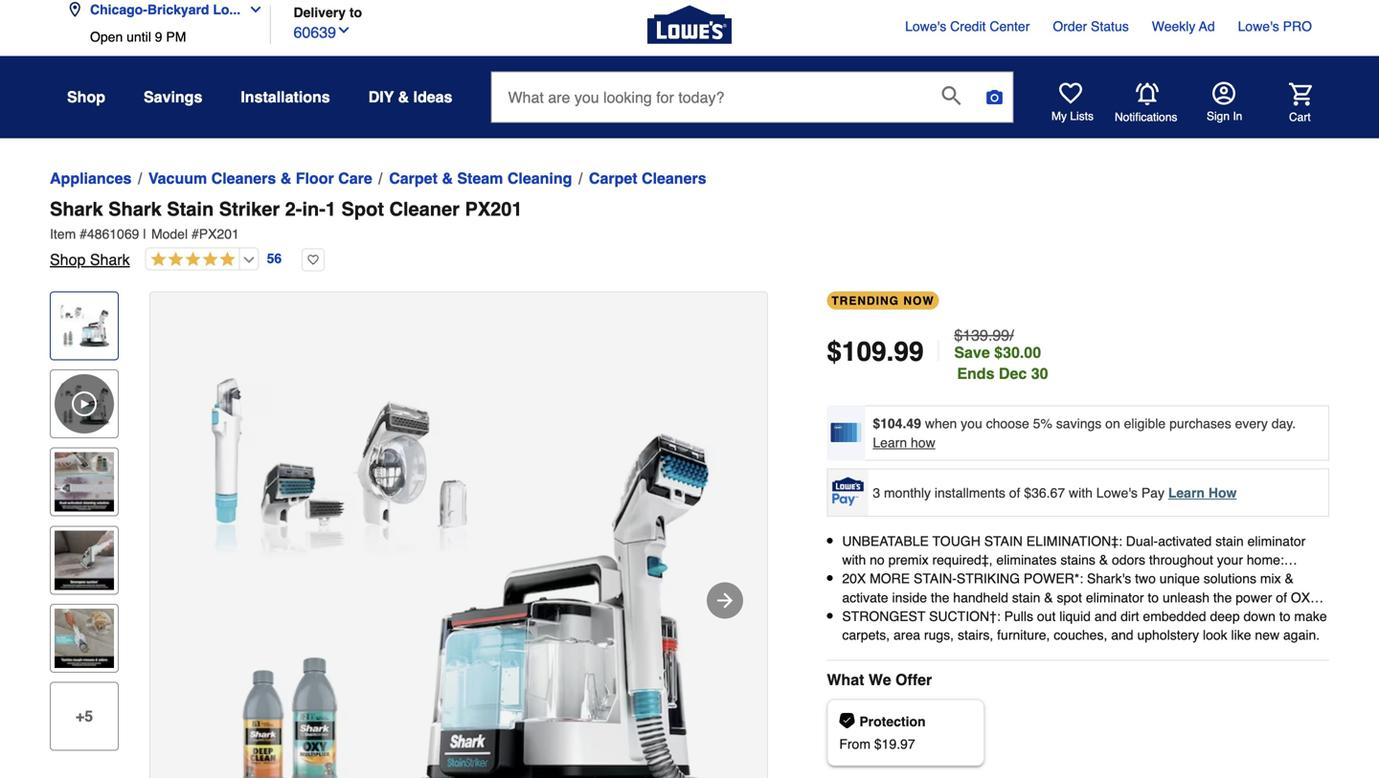 Task type: describe. For each thing, give the bounding box(es) containing it.
oxy
[[1291, 590, 1319, 606]]

& left steam
[[442, 170, 453, 187]]

carpet for carpet cleaners
[[589, 170, 637, 187]]

couches, inside unbeatable tough stain elimination‡: dual-activated stain eliminator with no premix required‡, eliminates stains & odors throughout your home: carpets, area rugs, couches, upholstery, cars & more!
[[958, 571, 1011, 587]]

0 vertical spatial and
[[1095, 609, 1117, 624]]

upholstery,
[[1015, 571, 1080, 587]]

how
[[911, 435, 935, 451]]

item
[[50, 227, 76, 242]]

3
[[873, 485, 880, 501]]

5%
[[1033, 416, 1052, 431]]

tough
[[973, 609, 1007, 624]]

brickyard
[[147, 2, 209, 17]]

we
[[869, 671, 891, 689]]

stain
[[984, 534, 1023, 549]]

lowe's credit center link
[[905, 17, 1030, 36]]

when
[[925, 416, 957, 431]]

elimination,
[[1043, 609, 1111, 624]]

shark  #px201 - thumbnail2 image
[[55, 453, 114, 512]]

tough
[[932, 534, 981, 549]]

lowe's home improvement logo image
[[647, 0, 732, 67]]

pulls
[[1004, 609, 1033, 624]]

1 horizontal spatial learn
[[1168, 485, 1205, 501]]

of inside 20x more stain-striking power*: shark's two unique solutions mix & activate inside the handheld stain & spot eliminator to unleash the power of oxy delivering unbeatable tough stain elimination, with no premix required.
[[1276, 590, 1287, 606]]

0 horizontal spatial px201
[[199, 227, 239, 242]]

premix inside unbeatable tough stain elimination‡: dual-activated stain eliminator with no premix required‡, eliminates stains & odors throughout your home: carpets, area rugs, couches, upholstery, cars & more!
[[888, 553, 929, 568]]

lists
[[1070, 110, 1094, 123]]

lowe's home improvement cart image
[[1289, 83, 1312, 106]]

spot
[[341, 198, 384, 220]]

no inside unbeatable tough stain elimination‡: dual-activated stain eliminator with no premix required‡, eliminates stains & odors throughout your home: carpets, area rugs, couches, upholstery, cars & more!
[[870, 553, 885, 568]]

1 horizontal spatial lowe's
[[1096, 485, 1138, 501]]

day.
[[1272, 416, 1296, 431]]

2 vertical spatial stain
[[1011, 609, 1039, 624]]

monthly
[[884, 485, 931, 501]]

lowe's for lowe's pro
[[1238, 19, 1279, 34]]

purchases
[[1170, 416, 1231, 431]]

unique
[[1160, 571, 1200, 587]]

to inside strongest suction†: pulls out liquid and dirt embedded deep down to make carpets, area rugs, stairs, furniture, couches, and upholstery look like new again.
[[1279, 609, 1291, 624]]

credit
[[950, 19, 986, 34]]

location image
[[67, 2, 82, 17]]

delivery
[[294, 5, 346, 20]]

shark  #px201 - thumbnail image
[[55, 296, 114, 356]]

savings
[[1056, 416, 1102, 431]]

carpets, inside strongest suction†: pulls out liquid and dirt embedded deep down to make carpets, area rugs, stairs, furniture, couches, and upholstery look like new again.
[[842, 628, 890, 643]]

pro
[[1283, 19, 1312, 34]]

shop button
[[67, 80, 105, 114]]

2-
[[285, 198, 302, 220]]

you
[[961, 416, 982, 431]]

upholstery
[[1137, 628, 1199, 643]]

search image
[[942, 86, 961, 105]]

down
[[1244, 609, 1276, 624]]

shark  #px201 image
[[150, 293, 767, 779]]

chicago-brickyard lo... button
[[67, 0, 271, 29]]

inside
[[892, 590, 927, 606]]

order status link
[[1053, 17, 1129, 36]]

lowe's pro
[[1238, 19, 1312, 34]]

& left floor
[[280, 170, 291, 187]]

lowe's home improvement account image
[[1213, 82, 1235, 105]]

my lists link
[[1052, 82, 1094, 124]]

weekly ad
[[1152, 19, 1215, 34]]

eliminator inside 20x more stain-striking power*: shark's two unique solutions mix & activate inside the handheld stain & spot eliminator to unleash the power of oxy delivering unbeatable tough stain elimination, with no premix required.
[[1086, 590, 1144, 606]]

throughout
[[1149, 553, 1213, 568]]

with inside unbeatable tough stain elimination‡: dual-activated stain eliminator with no premix required‡, eliminates stains & odors throughout your home: carpets, area rugs, couches, upholstery, cars & more!
[[842, 553, 866, 568]]

floor
[[296, 170, 334, 187]]

area inside strongest suction†: pulls out liquid and dirt embedded deep down to make carpets, area rugs, stairs, furniture, couches, and upholstery look like new again.
[[894, 628, 920, 643]]

unbeatable
[[842, 534, 929, 549]]

embedded
[[1143, 609, 1206, 624]]

vacuum cleaners & floor care link
[[148, 167, 372, 190]]

out
[[1037, 609, 1056, 624]]

unbeatable
[[903, 609, 970, 624]]

every
[[1235, 416, 1268, 431]]

new
[[1255, 628, 1280, 643]]

stains
[[1061, 553, 1096, 568]]

1
[[326, 198, 336, 220]]

from
[[839, 737, 871, 752]]

on
[[1105, 416, 1120, 431]]

sign in
[[1207, 110, 1243, 123]]

pay
[[1141, 485, 1165, 501]]

shark shark stain striker 2-in-1 spot cleaner px201 item # 4861069 | model # px201
[[50, 198, 522, 242]]

+5
[[76, 708, 93, 725]]

shop shark
[[50, 251, 130, 269]]

cart
[[1289, 110, 1311, 124]]

in-
[[302, 198, 326, 220]]

suction†:
[[929, 609, 1001, 624]]

$19.97
[[874, 737, 915, 752]]

your
[[1217, 553, 1243, 568]]

$139.99 /
[[954, 327, 1014, 344]]

cars
[[1083, 571, 1109, 587]]

installments
[[935, 485, 1005, 501]]

vacuum cleaners & floor care
[[148, 170, 372, 187]]

lowe's home improvement lists image
[[1059, 82, 1082, 105]]

cleaner
[[389, 198, 460, 220]]

strongest
[[842, 609, 925, 624]]

mix
[[1260, 571, 1281, 587]]

chevron down image
[[336, 23, 351, 38]]

diy
[[368, 88, 394, 106]]

learn how link
[[1168, 485, 1237, 501]]

diy & ideas
[[368, 88, 452, 106]]

striker
[[219, 198, 280, 220]]

unbeatable tough stain elimination‡: dual-activated stain eliminator with no premix required‡, eliminates stains & odors throughout your home: carpets, area rugs, couches, upholstery, cars & more!
[[842, 534, 1306, 587]]

in
[[1233, 110, 1243, 123]]

couches, inside strongest suction†: pulls out liquid and dirt embedded deep down to make carpets, area rugs, stairs, furniture, couches, and upholstery look like new again.
[[1054, 628, 1107, 643]]

trending now
[[832, 295, 934, 308]]

lo...
[[213, 2, 241, 17]]

home:
[[1247, 553, 1284, 568]]

cleaning
[[507, 170, 572, 187]]

lowe's credit center
[[905, 19, 1030, 34]]

stairs,
[[958, 628, 993, 643]]

lowes pay logo image
[[829, 477, 867, 506]]

camera image
[[985, 88, 1004, 107]]

now
[[903, 295, 934, 308]]

$36.67
[[1024, 485, 1065, 501]]

shark for shark
[[108, 198, 162, 220]]

strongest suction†: pulls out liquid and dirt embedded deep down to make carpets, area rugs, stairs, furniture, couches, and upholstery look like new again.
[[842, 609, 1327, 643]]

1 horizontal spatial px201
[[465, 198, 522, 220]]

shark up item
[[50, 198, 103, 220]]



Task type: vqa. For each thing, say whether or not it's contained in the screenshot.
'MAKE'
yes



Task type: locate. For each thing, give the bounding box(es) containing it.
lowe's left pro
[[1238, 19, 1279, 34]]

1 vertical spatial of
[[1276, 590, 1287, 606]]

area down strongest
[[894, 628, 920, 643]]

area inside unbeatable tough stain elimination‡: dual-activated stain eliminator with no premix required‡, eliminates stains & odors throughout your home: carpets, area rugs, couches, upholstery, cars & more!
[[894, 571, 920, 587]]

dirt
[[1121, 609, 1139, 624]]

0 vertical spatial learn
[[873, 435, 907, 451]]

eligible
[[1124, 416, 1166, 431]]

eliminates
[[996, 553, 1057, 568]]

0 vertical spatial stain
[[1216, 534, 1244, 549]]

furniture,
[[997, 628, 1050, 643]]

0 horizontal spatial carpet
[[389, 170, 438, 187]]

1 horizontal spatial eliminator
[[1248, 534, 1306, 549]]

eliminator inside unbeatable tough stain elimination‡: dual-activated stain eliminator with no premix required‡, eliminates stains & odors throughout your home: carpets, area rugs, couches, upholstery, cars & more!
[[1248, 534, 1306, 549]]

with right $36.67
[[1069, 485, 1093, 501]]

1 horizontal spatial no
[[1142, 609, 1157, 624]]

2 # from the left
[[192, 227, 199, 242]]

shop for shop shark
[[50, 251, 86, 269]]

installations button
[[241, 80, 330, 114]]

20x
[[842, 571, 866, 587]]

of down "mix"
[[1276, 590, 1287, 606]]

0 horizontal spatial no
[[870, 553, 885, 568]]

4.9 stars image
[[146, 251, 235, 269]]

2 cleaners from the left
[[642, 170, 706, 187]]

56
[[267, 251, 282, 266]]

0 horizontal spatial couches,
[[958, 571, 1011, 587]]

item number 4 8 6 1 0 6 9 and model number p x 2 0 1 element
[[50, 225, 1329, 244]]

0 horizontal spatial learn
[[873, 435, 907, 451]]

area
[[894, 571, 920, 587], [894, 628, 920, 643]]

open
[[90, 29, 123, 45]]

to inside 20x more stain-striking power*: shark's two unique solutions mix & activate inside the handheld stain & spot eliminator to unleash the power of oxy delivering unbeatable tough stain elimination, with no premix required.
[[1148, 590, 1159, 606]]

1 vertical spatial |
[[935, 335, 943, 368]]

0 vertical spatial px201
[[465, 198, 522, 220]]

learn
[[873, 435, 907, 451], [1168, 485, 1205, 501]]

handheld
[[953, 590, 1008, 606]]

1 vertical spatial with
[[842, 553, 866, 568]]

couches, down elimination, on the bottom right of page
[[1054, 628, 1107, 643]]

0 vertical spatial premix
[[888, 553, 929, 568]]

$ 109 . 99
[[827, 337, 924, 367]]

1 horizontal spatial cleaners
[[642, 170, 706, 187]]

with down more!
[[1114, 609, 1138, 624]]

shark down 4861069
[[90, 251, 130, 269]]

| left model
[[143, 227, 146, 242]]

appliances
[[50, 170, 132, 187]]

carpet up cleaner
[[389, 170, 438, 187]]

carpet right cleaning
[[589, 170, 637, 187]]

ends
[[957, 365, 995, 383]]

learn down $104.49
[[873, 435, 907, 451]]

carpets, up activate
[[842, 571, 890, 587]]

of left $36.67
[[1009, 485, 1020, 501]]

0 horizontal spatial |
[[143, 227, 146, 242]]

2 horizontal spatial lowe's
[[1238, 19, 1279, 34]]

0 vertical spatial eliminator
[[1248, 534, 1306, 549]]

no inside 20x more stain-striking power*: shark's two unique solutions mix & activate inside the handheld stain & spot eliminator to unleash the power of oxy delivering unbeatable tough stain elimination, with no premix required.
[[1142, 609, 1157, 624]]

carpets, inside unbeatable tough stain elimination‡: dual-activated stain eliminator with no premix required‡, eliminates stains & odors throughout your home: carpets, area rugs, couches, upholstery, cars & more!
[[842, 571, 890, 587]]

carpet & steam cleaning link
[[389, 167, 572, 190]]

open until 9 pm
[[90, 29, 186, 45]]

chicago-brickyard lo...
[[90, 2, 241, 17]]

no right dirt
[[1142, 609, 1157, 624]]

weekly
[[1152, 19, 1196, 34]]

shop for shop
[[67, 88, 105, 106]]

stain up furniture,
[[1011, 609, 1039, 624]]

|
[[143, 227, 146, 242], [935, 335, 943, 368]]

0 vertical spatial to
[[349, 5, 362, 20]]

carpet for carpet & steam cleaning
[[389, 170, 438, 187]]

2 area from the top
[[894, 628, 920, 643]]

# right item
[[80, 227, 87, 242]]

1 the from the left
[[931, 590, 950, 606]]

0 vertical spatial no
[[870, 553, 885, 568]]

stain-
[[914, 571, 957, 587]]

required‡,
[[932, 553, 993, 568]]

| right 99
[[935, 335, 943, 368]]

shark  #px201 - thumbnail4 image
[[55, 609, 114, 668]]

rugs, inside unbeatable tough stain elimination‡: dual-activated stain eliminator with no premix required‡, eliminates stains & odors throughout your home: carpets, area rugs, couches, upholstery, cars & more!
[[924, 571, 954, 587]]

shop down open
[[67, 88, 105, 106]]

couches, up handheld
[[958, 571, 1011, 587]]

until
[[127, 29, 151, 45]]

delivering
[[842, 609, 900, 624]]

+5 button
[[50, 682, 119, 751]]

cart button
[[1262, 83, 1312, 125]]

1 vertical spatial rugs,
[[924, 628, 954, 643]]

and down dirt
[[1111, 628, 1134, 643]]

1 horizontal spatial with
[[1069, 485, 1093, 501]]

2 horizontal spatial with
[[1114, 609, 1138, 624]]

1 vertical spatial shop
[[50, 251, 86, 269]]

& right "mix"
[[1285, 571, 1294, 587]]

lowe's for lowe's credit center
[[905, 19, 946, 34]]

cleaners for vacuum
[[211, 170, 276, 187]]

premix inside 20x more stain-striking power*: shark's two unique solutions mix & activate inside the handheld stain & spot eliminator to unleash the power of oxy delivering unbeatable tough stain elimination, with no premix required.
[[1160, 609, 1201, 624]]

ad
[[1199, 19, 1215, 34]]

1 vertical spatial stain
[[1012, 590, 1040, 606]]

1 horizontal spatial to
[[1148, 590, 1159, 606]]

1 # from the left
[[80, 227, 87, 242]]

the up the deep
[[1213, 590, 1232, 606]]

striking
[[957, 571, 1020, 587]]

trending
[[832, 295, 899, 308]]

to up chevron down icon
[[349, 5, 362, 20]]

status
[[1091, 19, 1129, 34]]

the up unbeatable
[[931, 590, 950, 606]]

two
[[1135, 571, 1156, 587]]

0 horizontal spatial to
[[349, 5, 362, 20]]

cleaners for carpet
[[642, 170, 706, 187]]

1 area from the top
[[894, 571, 920, 587]]

30
[[1031, 365, 1048, 383]]

0 vertical spatial with
[[1069, 485, 1093, 501]]

1 cleaners from the left
[[211, 170, 276, 187]]

0 vertical spatial rugs,
[[924, 571, 954, 587]]

rugs, down required‡, on the bottom right of the page
[[924, 571, 954, 587]]

1 horizontal spatial premix
[[1160, 609, 1201, 624]]

0 vertical spatial of
[[1009, 485, 1020, 501]]

dual-
[[1126, 534, 1158, 549]]

solutions
[[1204, 571, 1257, 587]]

eliminator
[[1248, 534, 1306, 549], [1086, 590, 1144, 606]]

& up shark's
[[1099, 553, 1108, 568]]

arrow right image
[[714, 589, 737, 612]]

the
[[931, 590, 950, 606], [1213, 590, 1232, 606]]

$104.49 when you choose 5% savings on eligible purchases every day. learn how
[[873, 416, 1296, 451]]

and left dirt
[[1095, 609, 1117, 624]]

1 horizontal spatial the
[[1213, 590, 1232, 606]]

with inside 20x more stain-striking power*: shark's two unique solutions mix & activate inside the handheld stain & spot eliminator to unleash the power of oxy delivering unbeatable tough stain elimination, with no premix required.
[[1114, 609, 1138, 624]]

more
[[870, 571, 910, 587]]

carpets, down delivering
[[842, 628, 890, 643]]

| inside shark shark stain striker 2-in-1 spot cleaner px201 item # 4861069 | model # px201
[[143, 227, 146, 242]]

1 vertical spatial to
[[1148, 590, 1159, 606]]

Search Query text field
[[492, 72, 927, 122]]

stain up your
[[1216, 534, 1244, 549]]

carpet inside the carpet & steam cleaning link
[[389, 170, 438, 187]]

eliminator up home:
[[1248, 534, 1306, 549]]

cleaners
[[211, 170, 276, 187], [642, 170, 706, 187]]

shark's
[[1087, 571, 1131, 587]]

1 horizontal spatial carpet
[[589, 170, 637, 187]]

vacuum
[[148, 170, 207, 187]]

9
[[155, 29, 162, 45]]

save
[[954, 344, 990, 362]]

carpets,
[[842, 571, 890, 587], [842, 628, 890, 643]]

premix up more
[[888, 553, 929, 568]]

protection from $19.97
[[839, 715, 926, 752]]

2 carpet from the left
[[589, 170, 637, 187]]

carpet cleaners
[[589, 170, 706, 187]]

1 vertical spatial no
[[1142, 609, 1157, 624]]

2 carpets, from the top
[[842, 628, 890, 643]]

chevron down image
[[241, 2, 264, 17]]

stain up pulls
[[1012, 590, 1040, 606]]

carpet & steam cleaning
[[389, 170, 572, 187]]

$30.00
[[994, 344, 1041, 362]]

1 carpets, from the top
[[842, 571, 890, 587]]

no down unbeatable
[[870, 553, 885, 568]]

px201 down the carpet & steam cleaning link
[[465, 198, 522, 220]]

cleaners up striker
[[211, 170, 276, 187]]

1 vertical spatial learn
[[1168, 485, 1205, 501]]

eliminator down shark's
[[1086, 590, 1144, 606]]

cleaners inside vacuum cleaners & floor care link
[[211, 170, 276, 187]]

learn inside '$104.49 when you choose 5% savings on eligible purchases every day. learn how'
[[873, 435, 907, 451]]

2 rugs, from the top
[[924, 628, 954, 643]]

rugs, down unbeatable
[[924, 628, 954, 643]]

what
[[827, 671, 864, 689]]

offer
[[896, 671, 932, 689]]

0 vertical spatial couches,
[[958, 571, 1011, 587]]

0 horizontal spatial #
[[80, 227, 87, 242]]

power*:
[[1024, 571, 1083, 587]]

0 horizontal spatial cleaners
[[211, 170, 276, 187]]

carpet inside carpet cleaners link
[[589, 170, 637, 187]]

area up inside
[[894, 571, 920, 587]]

0 horizontal spatial the
[[931, 590, 950, 606]]

4861069
[[87, 227, 139, 242]]

0 horizontal spatial of
[[1009, 485, 1020, 501]]

1 vertical spatial carpets,
[[842, 628, 890, 643]]

0 horizontal spatial lowe's
[[905, 19, 946, 34]]

1 horizontal spatial couches,
[[1054, 628, 1107, 643]]

& right cars
[[1112, 571, 1121, 587]]

2 vertical spatial with
[[1114, 609, 1138, 624]]

shark for shop
[[90, 251, 130, 269]]

more!
[[1125, 571, 1159, 587]]

0 vertical spatial shop
[[67, 88, 105, 106]]

& inside button
[[398, 88, 409, 106]]

$104.49
[[873, 416, 921, 431]]

heart outline image
[[302, 249, 325, 272]]

carpet
[[389, 170, 438, 187], [589, 170, 637, 187]]

how
[[1209, 485, 1237, 501]]

to down two
[[1148, 590, 1159, 606]]

0 horizontal spatial with
[[842, 553, 866, 568]]

cleaners inside carpet cleaners link
[[642, 170, 706, 187]]

0 horizontal spatial premix
[[888, 553, 929, 568]]

1 horizontal spatial #
[[192, 227, 199, 242]]

1 vertical spatial couches,
[[1054, 628, 1107, 643]]

lowe's home improvement notification center image
[[1136, 83, 1159, 106]]

to
[[349, 5, 362, 20], [1148, 590, 1159, 606], [1279, 609, 1291, 624]]

& down upholstery,
[[1044, 590, 1053, 606]]

again.
[[1283, 628, 1320, 643]]

unleash
[[1163, 590, 1210, 606]]

lowe's pro link
[[1238, 17, 1312, 36]]

my lists
[[1052, 110, 1094, 123]]

2 the from the left
[[1213, 590, 1232, 606]]

1 vertical spatial and
[[1111, 628, 1134, 643]]

0 vertical spatial |
[[143, 227, 146, 242]]

rugs,
[[924, 571, 954, 587], [924, 628, 954, 643]]

stain
[[1216, 534, 1244, 549], [1012, 590, 1040, 606], [1011, 609, 1039, 624]]

to up again.
[[1279, 609, 1291, 624]]

cleaners up 'item number 4 8 6 1 0 6 9 and model number p x 2 0 1' element
[[642, 170, 706, 187]]

learn right pay
[[1168, 485, 1205, 501]]

elimination‡:
[[1026, 534, 1122, 549]]

with up 20x
[[842, 553, 866, 568]]

rugs, inside strongest suction†: pulls out liquid and dirt embedded deep down to make carpets, area rugs, stairs, furniture, couches, and upholstery look like new again.
[[924, 628, 954, 643]]

odors
[[1112, 553, 1145, 568]]

ideas
[[413, 88, 452, 106]]

stain inside unbeatable tough stain elimination‡: dual-activated stain eliminator with no premix required‡, eliminates stains & odors throughout your home: carpets, area rugs, couches, upholstery, cars & more!
[[1216, 534, 1244, 549]]

diy & ideas button
[[368, 80, 452, 114]]

# down stain on the left top of page
[[192, 227, 199, 242]]

1 carpet from the left
[[389, 170, 438, 187]]

px201 down stain on the left top of page
[[199, 227, 239, 242]]

1 rugs, from the top
[[924, 571, 954, 587]]

protection
[[859, 715, 926, 730]]

1 vertical spatial premix
[[1160, 609, 1201, 624]]

1 vertical spatial area
[[894, 628, 920, 643]]

premix
[[888, 553, 929, 568], [1160, 609, 1201, 624]]

1 vertical spatial px201
[[199, 227, 239, 242]]

lowe's left credit
[[905, 19, 946, 34]]

look
[[1203, 628, 1227, 643]]

1 vertical spatial eliminator
[[1086, 590, 1144, 606]]

and
[[1095, 609, 1117, 624], [1111, 628, 1134, 643]]

activated
[[1158, 534, 1212, 549]]

pm
[[166, 29, 186, 45]]

shark  #px201 - thumbnail3 image
[[55, 531, 114, 590]]

lowe's left pay
[[1096, 485, 1138, 501]]

None search field
[[491, 71, 1014, 138]]

dec
[[999, 365, 1027, 383]]

with
[[1069, 485, 1093, 501], [842, 553, 866, 568], [1114, 609, 1138, 624]]

0 vertical spatial carpets,
[[842, 571, 890, 587]]

premix down unleash
[[1160, 609, 1201, 624]]

sign in button
[[1207, 82, 1243, 124]]

0 horizontal spatial eliminator
[[1086, 590, 1144, 606]]

shark up 4861069
[[108, 198, 162, 220]]

0 vertical spatial area
[[894, 571, 920, 587]]

2 horizontal spatial to
[[1279, 609, 1291, 624]]

shop down item
[[50, 251, 86, 269]]

& right diy
[[398, 88, 409, 106]]

2 vertical spatial to
[[1279, 609, 1291, 624]]

1 horizontal spatial |
[[935, 335, 943, 368]]

1 horizontal spatial of
[[1276, 590, 1287, 606]]

protection plan filled image
[[839, 714, 855, 729]]

#
[[80, 227, 87, 242], [192, 227, 199, 242]]



